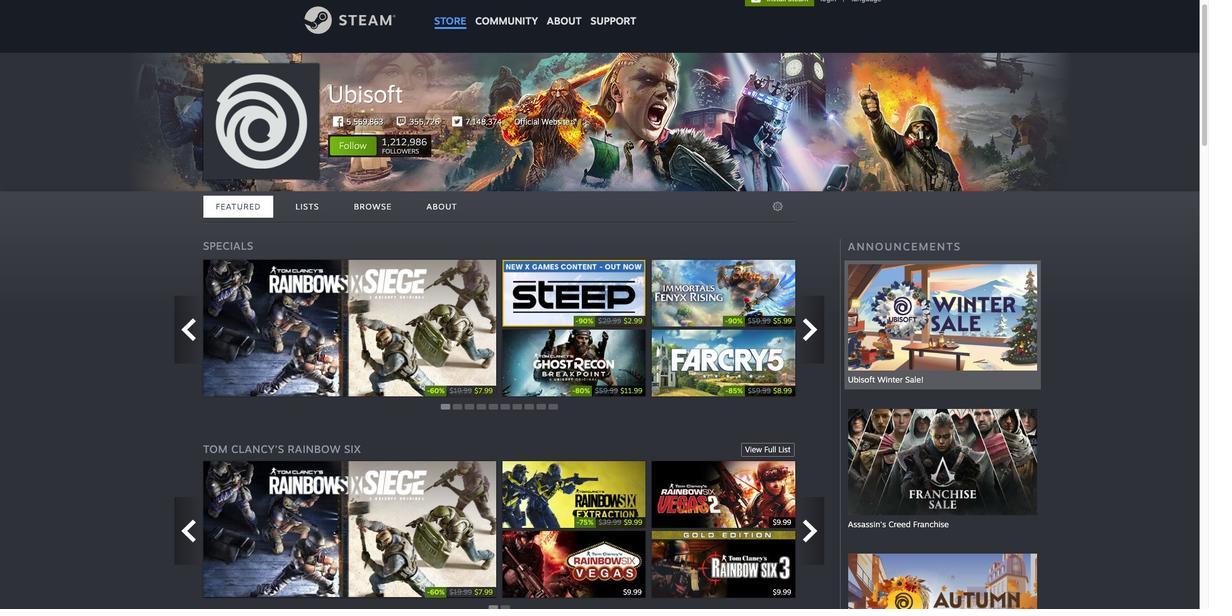 Task type: locate. For each thing, give the bounding box(es) containing it.
$2.99
[[624, 317, 642, 326]]

1 $7.99 from the top
[[474, 387, 493, 396]]

- for tom clancy's rainbow six® siege image corresponding to -75% $39.99 $9.99
[[427, 588, 430, 597]]

2 $7.99 from the top
[[474, 588, 493, 597]]

$59.99 inside -80% $59.99 $11.99
[[595, 387, 618, 396]]

1 horizontal spatial 90%
[[728, 317, 743, 326]]

90% up far cry® 5 image
[[728, 317, 743, 326]]

about inside ubisoft "main content"
[[426, 202, 457, 212]]

about
[[547, 14, 582, 27], [426, 202, 457, 212]]

ubisoft up 5,569,863
[[328, 80, 403, 108]]

$59.99
[[748, 317, 771, 326], [595, 387, 618, 396], [748, 387, 771, 396]]

-85% $59.99 $8.99
[[725, 387, 792, 396]]

$59.99 left $8.99
[[748, 387, 771, 396]]

$9.99
[[624, 518, 642, 527], [773, 518, 791, 527], [623, 588, 642, 597], [773, 588, 791, 597]]

ubisoft for ubisoft winter sale!
[[848, 375, 875, 385]]

$39.99
[[599, 518, 621, 527]]

$19.99
[[450, 387, 472, 396], [450, 588, 472, 597]]

community link
[[471, 0, 542, 33]]

0 horizontal spatial 90%
[[579, 317, 593, 326]]

90%
[[579, 317, 593, 326], [728, 317, 743, 326]]

clancy's
[[231, 443, 284, 456]]

1 vertical spatial $19.99
[[450, 588, 472, 597]]

1 -60% $19.99 $7.99 from the top
[[427, 387, 493, 396]]

support link
[[586, 0, 641, 30]]

1 vertical spatial 60%
[[430, 588, 445, 597]]

$19.99 for -75% $39.99 $9.99
[[450, 588, 472, 597]]

- for tom clancy's rainbow six® siege image for -90% $29.99 $2.99
[[427, 387, 430, 395]]

- inside -75% $39.99 $9.99
[[576, 518, 580, 527]]

$5.99
[[773, 317, 792, 326]]

0 vertical spatial tom clancy's rainbow six® siege image
[[203, 260, 496, 397]]

tom clancy's ghost recon® breakpoint image
[[502, 330, 645, 397]]

-80% $59.99 $11.99
[[572, 387, 642, 396]]

60% for -75% $39.99 $9.99
[[430, 588, 445, 597]]

- inside -85% $59.99 $8.99
[[725, 387, 728, 395]]

creed
[[888, 520, 911, 530]]

0 vertical spatial -60% $19.99 $7.99
[[427, 387, 493, 396]]

tom clancy's rainbow six® siege image for -90% $29.99 $2.99
[[203, 260, 496, 397]]

official
[[514, 117, 539, 127]]

1 vertical spatial $7.99
[[474, 588, 493, 597]]

$59.99 inside the -90% $59.99 $5.99
[[748, 317, 771, 326]]

steep™ image
[[502, 260, 645, 327]]

7,148,374 link
[[452, 116, 502, 127]]

1 vertical spatial -60% $19.99 $7.99
[[427, 588, 493, 597]]

$59.99 inside -85% $59.99 $8.99
[[748, 387, 771, 396]]

-
[[575, 317, 579, 326], [725, 317, 728, 326], [427, 387, 430, 395], [572, 387, 575, 395], [725, 387, 728, 395], [576, 518, 580, 527], [427, 588, 430, 597]]

six
[[344, 443, 361, 456]]

0 vertical spatial about
[[547, 14, 582, 27]]

featured link
[[203, 196, 273, 218]]

1 90% from the left
[[579, 317, 593, 326]]

announcements
[[848, 240, 961, 253]]

7,148,374
[[466, 117, 502, 127]]

0 vertical spatial ubisoft
[[328, 80, 403, 108]]

tom clancy's rainbow six
[[203, 443, 361, 456]]

browse
[[354, 202, 392, 212]]

- for steep™ image
[[575, 317, 579, 326]]

-60% $19.99 $7.99 for -90% $29.99 $2.99
[[427, 387, 493, 396]]

global menu navigation
[[430, 0, 641, 33]]

1 horizontal spatial about
[[547, 14, 582, 27]]

specials
[[203, 239, 253, 253]]

2 60% from the top
[[430, 588, 445, 597]]

5,569,863 link
[[333, 116, 383, 127]]

75%
[[580, 518, 594, 527]]

ubisoft left the winter
[[848, 375, 875, 385]]

tom clancy's rainbow six® siege image
[[203, 260, 496, 397], [203, 462, 496, 598]]

ubisoft for ubisoft
[[328, 80, 403, 108]]

2 90% from the left
[[728, 317, 743, 326]]

90% inside -90% $29.99 $2.99
[[579, 317, 593, 326]]

about inside global menu navigation
[[547, 14, 582, 27]]

2 tom clancy's rainbow six® siege image from the top
[[203, 462, 496, 598]]

1 vertical spatial about
[[426, 202, 457, 212]]

about link
[[542, 0, 586, 30], [414, 196, 470, 218]]

ubisoft
[[328, 80, 403, 108], [848, 375, 875, 385]]

official website link
[[514, 116, 581, 127]]

ubisoft link
[[328, 80, 403, 108]]

tom clancy's rainbow six® vegas image
[[502, 531, 645, 598]]

2 $19.99 from the top
[[450, 588, 472, 597]]

$19.99 for -90% $29.99 $2.99
[[450, 387, 472, 396]]

tom clancy's rainbow six link
[[203, 439, 795, 457]]

90% left the $29.99
[[579, 317, 593, 326]]

1 tom clancy's rainbow six® siege image from the top
[[203, 260, 496, 397]]

$59.99 left $5.99
[[748, 317, 771, 326]]

0 vertical spatial 60%
[[430, 387, 445, 395]]

1 horizontal spatial about link
[[542, 0, 586, 30]]

1,212,986
[[382, 136, 427, 148]]

5,569,863
[[346, 117, 383, 127]]

website
[[542, 117, 570, 127]]

far cry® 5 image
[[652, 330, 795, 397]]

1 vertical spatial ubisoft
[[848, 375, 875, 385]]

tom
[[203, 443, 228, 456]]

-60% $19.99 $7.99
[[427, 387, 493, 396], [427, 588, 493, 597]]

1 $19.99 from the top
[[450, 387, 472, 396]]

85%
[[728, 387, 743, 395]]

0 horizontal spatial ubisoft
[[328, 80, 403, 108]]

$9.99 inside -75% $39.99 $9.99
[[624, 518, 642, 527]]

- inside the -90% $59.99 $5.99
[[725, 317, 728, 326]]

1 horizontal spatial ubisoft
[[848, 375, 875, 385]]

1 vertical spatial tom clancy's rainbow six® siege image
[[203, 462, 496, 598]]

60%
[[430, 387, 445, 395], [430, 588, 445, 597]]

featured
[[216, 202, 261, 212]]

$59.99 right 80%
[[595, 387, 618, 396]]

- inside -90% $29.99 $2.99
[[575, 317, 579, 326]]

2 -60% $19.99 $7.99 from the top
[[427, 588, 493, 597]]

0 vertical spatial $19.99
[[450, 387, 472, 396]]

0 vertical spatial $7.99
[[474, 387, 493, 396]]

$9.99 link
[[652, 462, 795, 528], [502, 531, 645, 598], [652, 531, 795, 598]]

90% inside the -90% $59.99 $5.99
[[728, 317, 743, 326]]

- inside -80% $59.99 $11.99
[[572, 387, 575, 395]]

- for immortals fenyx rising image
[[725, 317, 728, 326]]

0 horizontal spatial about
[[426, 202, 457, 212]]

1 60% from the top
[[430, 387, 445, 395]]

- for far cry® 5 image
[[725, 387, 728, 395]]

1 vertical spatial about link
[[414, 196, 470, 218]]

$7.99
[[474, 387, 493, 396], [474, 588, 493, 597]]

immortals fenyx rising image
[[652, 260, 795, 327]]

tom clancy's rainbow six® vegas 2 image
[[652, 462, 795, 528]]



Task type: describe. For each thing, give the bounding box(es) containing it.
ubisoft winter sale! link
[[844, 261, 1041, 390]]

$59.99 for $5.99
[[748, 317, 771, 326]]

view full list
[[745, 445, 791, 455]]

link to the steam homepage image
[[304, 6, 415, 34]]

account menu navigation
[[745, 0, 896, 6]]

90% for -90% $59.99 $5.99
[[728, 317, 743, 326]]

$9.99 for tom clancy's rainbow six® vegas 2 image
[[773, 518, 791, 527]]

store link
[[430, 0, 471, 33]]

355,726 link
[[396, 116, 440, 127]]

list
[[778, 445, 791, 455]]

store
[[434, 14, 466, 27]]

0 vertical spatial about link
[[542, 0, 586, 30]]

$9.99 for tom clancy's rainbow six® 3 gold image on the bottom right
[[773, 588, 791, 597]]

$7.99 for -75% $39.99 $9.99
[[474, 588, 493, 597]]

$59.99 for $11.99
[[595, 387, 618, 396]]

assassin's creed franchise
[[848, 520, 949, 530]]

full
[[764, 445, 776, 455]]

franchise
[[913, 520, 949, 530]]

winter
[[878, 375, 903, 385]]

assassin's creed franchise link
[[844, 406, 1041, 535]]

0 horizontal spatial about link
[[414, 196, 470, 218]]

60% for -90% $29.99 $2.99
[[430, 387, 445, 395]]

-90% $29.99 $2.99
[[575, 317, 642, 326]]

- for tom clancy's ghost recon® breakpoint image
[[572, 387, 575, 395]]

tom clancy's rainbow six® 3 gold image
[[652, 531, 795, 598]]

browse link
[[341, 196, 404, 218]]

- for 'tom clancy's rainbow six® extraction' image
[[576, 518, 580, 527]]

rainbow
[[288, 443, 341, 456]]

official website
[[514, 117, 570, 127]]

$7.99 for -90% $29.99 $2.99
[[474, 387, 493, 396]]

sale!
[[905, 375, 923, 385]]

1,212,986 followers
[[382, 136, 427, 155]]

$8.99
[[773, 387, 792, 396]]

ubisoft main content
[[0, 53, 1200, 610]]

-60% $19.99 $7.99 for -75% $39.99 $9.99
[[427, 588, 493, 597]]

followers
[[382, 147, 419, 155]]

assassin's
[[848, 520, 886, 530]]

$11.99
[[620, 387, 642, 396]]

tom clancy's rainbow six® siege image for -75% $39.99 $9.99
[[203, 462, 496, 598]]

$29.99
[[598, 317, 621, 326]]

355,726
[[409, 117, 440, 127]]

ubisoft winter sale!
[[848, 375, 923, 385]]

-75% $39.99 $9.99
[[576, 518, 642, 527]]

view
[[745, 445, 762, 455]]

90% for -90% $29.99 $2.99
[[579, 317, 593, 326]]

support
[[591, 14, 636, 27]]

view full list link
[[741, 443, 795, 458]]

80%
[[575, 387, 590, 395]]

$59.99 for $8.99
[[748, 387, 771, 396]]

-90% $59.99 $5.99
[[725, 317, 792, 326]]

community
[[475, 14, 538, 27]]

follow
[[339, 140, 367, 152]]

lists link
[[283, 196, 332, 218]]

$9.99 for the tom clancy's rainbow six® vegas image
[[623, 588, 642, 597]]

lists
[[295, 202, 319, 212]]

tom clancy's rainbow six® extraction image
[[502, 462, 645, 528]]



Task type: vqa. For each thing, say whether or not it's contained in the screenshot.
When you visit the store page through a Curator recommendation, you'll see what they have to say. Plus, if the Curator has included a link to a video review, we'll show that video right within Steam.
no



